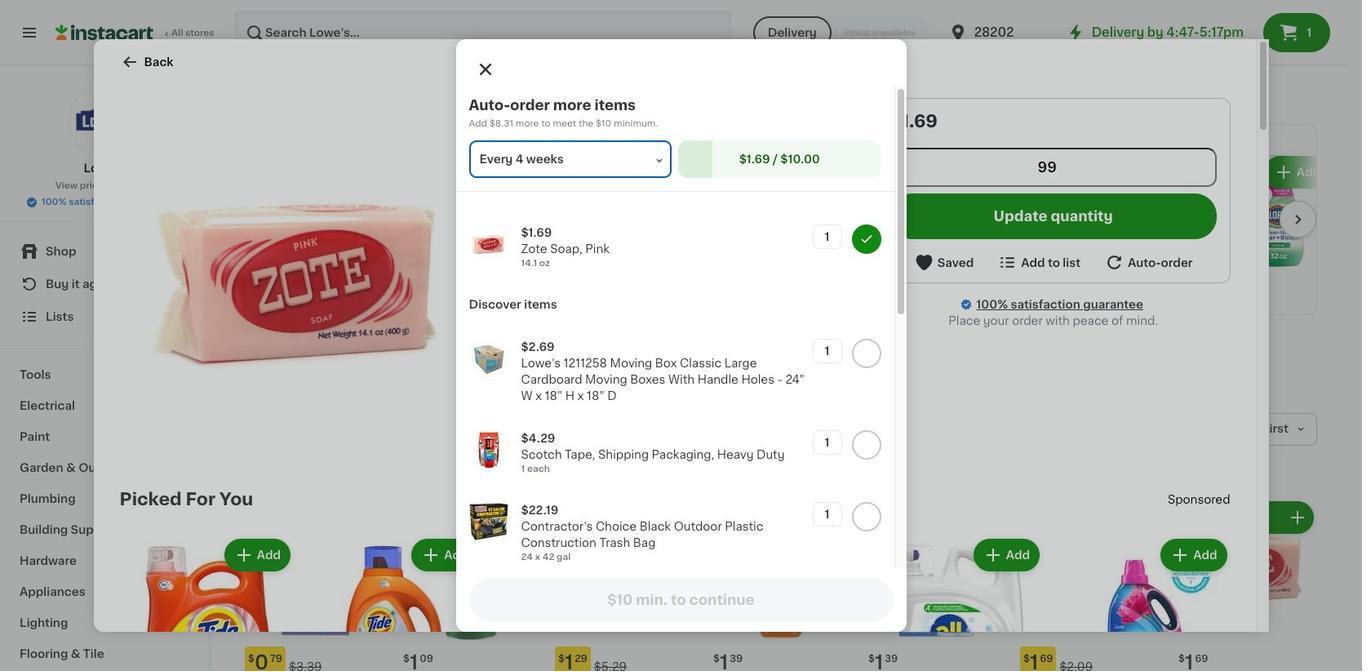 Task type: locate. For each thing, give the bounding box(es) containing it.
18"
[[545, 390, 563, 402], [587, 390, 605, 402]]

$2.69 lowe's 1211258 moving box classic large cardboard moving boxes with handle holes - 24" w x 18" h x 18" d
[[521, 341, 805, 402]]

14.1
[[503, 153, 523, 164], [521, 259, 537, 268]]

shop left all
[[503, 176, 534, 187]]

1 vertical spatial &
[[71, 648, 80, 660]]

0 vertical spatial items
[[595, 99, 636, 112]]

1 horizontal spatial to
[[1048, 257, 1061, 268]]

ct right 225 at the top of page
[[1129, 233, 1141, 244]]

1 horizontal spatial 100%
[[977, 299, 1008, 310]]

trash down choice
[[600, 537, 631, 549]]

x right h
[[578, 390, 584, 402]]

0 horizontal spatial 100%
[[42, 198, 67, 207]]

2 vertical spatial order
[[1013, 315, 1043, 327]]

2 disinfecting from the left
[[1104, 200, 1174, 212]]

1 vertical spatial 79
[[270, 654, 283, 664]]

to inside button
[[1048, 257, 1061, 268]]

lowe's
[[84, 162, 125, 174], [521, 358, 561, 369]]

product group containing 1 ct
[[1176, 498, 1318, 671]]

1 horizontal spatial more
[[553, 99, 592, 112]]

garden & outdoors
[[20, 462, 135, 474]]

disinfecting for wipes,
[[867, 200, 937, 212]]

1 vertical spatial 14.1
[[521, 259, 537, 268]]

& left tile
[[71, 648, 80, 660]]

pricing
[[80, 181, 112, 190]]

zote down the details
[[521, 243, 548, 255]]

clorox inside "clorox disinfecting wipes"
[[1104, 184, 1141, 195]]

shop up buy
[[46, 246, 76, 257]]

auto-order more items dialog
[[456, 39, 907, 671]]

1 inside $4.29 scotch tape, shipping packaging, heavy duty 1 each
[[521, 465, 525, 474]]

100% up your at the right top
[[977, 299, 1008, 310]]

order down wipes at right
[[1162, 257, 1193, 268]]

1 vertical spatial pink
[[586, 243, 610, 255]]

disinfecting inside clorox disinfecting wipes, bleach free cleaning wipes, crisp lemon
[[867, 200, 937, 212]]

x
[[536, 390, 542, 402], [578, 390, 584, 402], [535, 553, 541, 562]]

2 69 from the left
[[1196, 654, 1209, 664]]

1 vertical spatial trash
[[600, 537, 631, 549]]

0 vertical spatial oz
[[526, 153, 539, 164]]

duty
[[757, 449, 785, 461]]

1 vertical spatial soap,
[[551, 243, 583, 255]]

0 vertical spatial &
[[66, 462, 76, 474]]

$1.69 up 'ingredients'
[[521, 227, 552, 238]]

wipes, up the unselect item image
[[867, 217, 906, 228]]

guarantee
[[126, 198, 173, 207], [1084, 299, 1144, 310]]

0 horizontal spatial shop
[[46, 246, 76, 257]]

0 horizontal spatial supplies
[[71, 524, 122, 536]]

trash inside $22.19 contractor's choice black outdoor plastic construction trash bag 24 x 42 gal
[[600, 537, 631, 549]]

spo nsored
[[1168, 494, 1231, 505]]

1 vertical spatial 100%
[[977, 299, 1008, 310]]

lowe's up view pricing policy link
[[84, 162, 125, 174]]

items up $10
[[595, 99, 636, 112]]

cleaning for cleaning tools
[[447, 362, 500, 373]]

0 vertical spatial shop
[[503, 176, 534, 187]]

clorox inside clorox disinfecting wipes, bleach free cleaning wipes, crisp lemon
[[867, 184, 904, 195]]

100% satisfaction guarantee down view pricing policy link
[[42, 198, 173, 207]]

all
[[171, 29, 183, 38], [620, 246, 632, 255], [265, 362, 279, 373]]

building
[[20, 524, 68, 536]]

auto- for auto-order more items add $8.31 more to meet the $10 minimum.
[[469, 99, 510, 112]]

items down 'ingredients'
[[524, 299, 557, 310]]

28202
[[975, 26, 1015, 38]]

24
[[521, 553, 533, 562]]

1 button for zote soap, pink
[[813, 225, 842, 249]]

0 vertical spatial to
[[542, 119, 551, 128]]

more right $8.31 at the top of the page
[[516, 119, 539, 128]]

each
[[527, 465, 550, 474]]

auto- inside "auto-order" button
[[1129, 257, 1162, 268]]

2 vertical spatial $1.69
[[521, 227, 552, 238]]

supplies for building supplies
[[71, 524, 122, 536]]

0 vertical spatial auto-
[[469, 99, 510, 112]]

1 horizontal spatial satisfaction
[[1011, 299, 1081, 310]]

moving
[[610, 358, 653, 369], [586, 374, 628, 385]]

order up $8.31 at the top of the page
[[510, 99, 550, 112]]

zote down $8.31 at the top of the page
[[503, 132, 545, 149]]

1 horizontal spatial tools
[[503, 362, 534, 373]]

ct left increment quantity of zote soap, pink image
[[1250, 512, 1262, 523]]

0 vertical spatial guarantee
[[126, 198, 173, 207]]

1 1 button from the top
[[813, 225, 842, 249]]

14.1 inside $1.69 zote soap, pink 14.1 oz
[[521, 259, 537, 268]]

1 horizontal spatial order
[[1013, 315, 1043, 327]]

box
[[655, 358, 677, 369]]

1 horizontal spatial 39
[[885, 654, 898, 664]]

& right garden
[[66, 462, 76, 474]]

0 vertical spatial ct
[[1129, 233, 1141, 244]]

1 vertical spatial zote
[[521, 243, 548, 255]]

1 horizontal spatial 18"
[[587, 390, 605, 402]]

add
[[469, 119, 487, 128], [824, 167, 848, 178], [1297, 167, 1321, 178], [1022, 257, 1046, 268], [505, 512, 529, 523], [660, 512, 684, 523], [816, 512, 839, 523], [257, 550, 281, 561], [444, 550, 468, 561], [632, 550, 656, 561], [1007, 550, 1031, 561], [1194, 550, 1218, 561]]

0 vertical spatial view
[[55, 181, 78, 190]]

0 horizontal spatial auto-
[[469, 99, 510, 112]]

clorox disinfecting wipes
[[1104, 184, 1212, 212]]

to left list
[[1048, 257, 1061, 268]]

0 horizontal spatial trash
[[600, 537, 631, 549]]

auto- up $8.31 at the top of the page
[[469, 99, 510, 112]]

disinfecting up 225 ct at right top
[[1104, 200, 1174, 212]]

disinfecting inside "clorox disinfecting wipes"
[[1104, 200, 1174, 212]]

$10
[[596, 119, 612, 128]]

lowe's link
[[68, 85, 140, 176]]

x right w
[[536, 390, 542, 402]]

0 vertical spatial soap,
[[549, 132, 600, 149]]

1 vertical spatial view
[[596, 246, 618, 255]]

delivery for delivery
[[768, 27, 817, 38]]

items
[[595, 99, 636, 112], [524, 299, 557, 310]]

1 vertical spatial ct
[[884, 249, 896, 261]]

1 horizontal spatial wipes,
[[921, 233, 960, 244]]

satisfaction down pricing
[[69, 198, 124, 207]]

3 1 button from the top
[[813, 430, 842, 455]]

shop all zote
[[503, 176, 580, 187]]

$1.69 zote soap, pink 14.1 oz
[[521, 227, 610, 268]]

0 horizontal spatial tools
[[20, 369, 51, 381]]

2 1 button from the top
[[813, 339, 842, 363]]

zote inside $1.69 zote soap, pink 14.1 oz
[[521, 243, 548, 255]]

1 vertical spatial auto-
[[1129, 257, 1162, 268]]

None search field
[[234, 10, 732, 56]]

trash link
[[745, 354, 800, 380]]

view pricing policy link
[[55, 180, 153, 193]]

cleaning solution
[[314, 362, 418, 373]]

1 horizontal spatial disinfecting
[[1104, 200, 1174, 212]]

buy it again link
[[10, 268, 198, 300]]

1 vertical spatial all
[[620, 246, 632, 255]]

delivery inside delivery button
[[768, 27, 817, 38]]

to
[[542, 119, 551, 128], [1048, 257, 1061, 268]]

cleaning inside 'link'
[[447, 362, 500, 373]]

1 horizontal spatial trash
[[756, 362, 788, 373]]

0 horizontal spatial view
[[55, 181, 78, 190]]

hand soap link
[[806, 354, 893, 380]]

79
[[890, 160, 902, 170], [270, 654, 283, 664]]

order left with
[[1013, 315, 1043, 327]]

more up 4.8
[[553, 99, 592, 112]]

1 vertical spatial oz
[[540, 259, 550, 268]]

$ inside $0.79 original price: $3.39 element
[[248, 654, 255, 664]]

flooring & tile link
[[10, 639, 198, 670]]

$1.69 up $ 7 79
[[891, 113, 938, 130]]

view down details button
[[596, 246, 618, 255]]

1 vertical spatial wipes,
[[921, 233, 960, 244]]

garden
[[20, 462, 63, 474]]

plumbing
[[20, 493, 76, 505]]

update quantity
[[994, 210, 1114, 223]]

18" left h
[[545, 390, 563, 402]]

1 39 from the left
[[730, 654, 743, 664]]

79 inside $0.79 original price: $3.39 element
[[270, 654, 283, 664]]

moving up d at the left bottom of the page
[[586, 374, 628, 385]]

1 vertical spatial items
[[524, 299, 557, 310]]

1 horizontal spatial 79
[[890, 160, 902, 170]]

14.1 up 'ingredients'
[[521, 259, 537, 268]]

disinfecting up bleach
[[867, 200, 937, 212]]

1 horizontal spatial $1.69
[[740, 154, 770, 165]]

tools down $2.69
[[503, 362, 534, 373]]

order inside button
[[1162, 257, 1193, 268]]

add inside auto-order more items add $8.31 more to meet the $10 minimum.
[[469, 119, 487, 128]]

guarantee down the policy
[[126, 198, 173, 207]]

0 vertical spatial supplies
[[363, 86, 471, 109]]

0 vertical spatial 100% satisfaction guarantee
[[42, 198, 173, 207]]

delivery inside delivery by 4:47-5:17pm link
[[1092, 26, 1145, 38]]

soap,
[[549, 132, 600, 149], [551, 243, 583, 255]]

0 vertical spatial satisfaction
[[69, 198, 124, 207]]

4 1 button from the top
[[813, 502, 842, 527]]

0 horizontal spatial 39
[[730, 654, 743, 664]]

100% satisfaction guarantee up with
[[977, 299, 1144, 310]]

0 vertical spatial 14.1
[[503, 153, 523, 164]]

add button
[[793, 158, 856, 187], [1266, 158, 1329, 187], [474, 503, 537, 532], [629, 503, 692, 532], [785, 503, 848, 532], [226, 541, 289, 570], [413, 541, 476, 570], [601, 541, 664, 570], [976, 541, 1039, 570], [1163, 541, 1226, 570]]

moving up boxes
[[610, 358, 653, 369]]

guarantee inside button
[[126, 198, 173, 207]]

cleaning
[[245, 86, 357, 109], [867, 233, 918, 244], [314, 362, 366, 373], [447, 362, 500, 373]]

1 disinfecting from the left
[[867, 200, 937, 212]]

0 horizontal spatial more
[[516, 119, 539, 128]]

$2.69
[[521, 341, 555, 353]]

1 horizontal spatial lowe's
[[521, 358, 561, 369]]

view left pricing
[[55, 181, 78, 190]]

clorox down $14.69 element
[[1104, 184, 1141, 195]]

0 horizontal spatial disinfecting
[[867, 200, 937, 212]]

Enter an amount number field
[[891, 148, 1217, 187]]

saved
[[938, 257, 974, 268]]

0 horizontal spatial $1.69
[[521, 227, 552, 238]]

update quantity button
[[891, 194, 1217, 239]]

guarantee up of
[[1084, 299, 1144, 310]]

delivery by 4:47-5:17pm link
[[1066, 23, 1244, 42]]

1 vertical spatial supplies
[[71, 524, 122, 536]]

1 horizontal spatial all
[[265, 362, 279, 373]]

$ inside the $1.29 original price: $5.29 element
[[559, 654, 565, 664]]

0 vertical spatial 100%
[[42, 198, 67, 207]]

2 clorox from the left
[[1104, 184, 1141, 195]]

trash up '-'
[[756, 362, 788, 373]]

2 39 from the left
[[885, 654, 898, 664]]

solution
[[369, 362, 418, 373]]

4:47-
[[1167, 26, 1200, 38]]

order for auto-order
[[1162, 257, 1193, 268]]

soap, up 'ingredients'
[[551, 243, 583, 255]]

0 horizontal spatial 18"
[[545, 390, 563, 402]]

$1.69 left /
[[740, 154, 770, 165]]

lowe's down $2.69
[[521, 358, 561, 369]]

order inside auto-order more items add $8.31 more to meet the $10 minimum.
[[510, 99, 550, 112]]

details
[[503, 231, 545, 243]]

lowe's logo image
[[68, 85, 140, 157]]

$ inside $1.69 original price: $2.09 element
[[1024, 654, 1030, 664]]

$4.29
[[521, 433, 556, 444]]

0 vertical spatial order
[[510, 99, 550, 112]]

tools up electrical
[[20, 369, 51, 381]]

wipes, down bleach
[[921, 233, 960, 244]]

you
[[219, 491, 253, 508]]

disinfecting for wipes
[[1104, 200, 1174, 212]]

view all
[[596, 246, 632, 255]]

zote soap, pink image
[[469, 225, 508, 264]]

to left meet in the top of the page
[[542, 119, 551, 128]]

remove zote soap, pink image
[[1195, 508, 1215, 527]]

1 vertical spatial guarantee
[[1084, 299, 1144, 310]]

1 horizontal spatial delivery
[[1092, 26, 1145, 38]]

0 horizontal spatial all
[[171, 29, 183, 38]]

1 horizontal spatial supplies
[[363, 86, 471, 109]]

fresheners
[[661, 362, 727, 373]]

$ inside $ 7 79
[[870, 160, 877, 170]]

0 horizontal spatial lowe's
[[84, 162, 125, 174]]

2 vertical spatial ct
[[1250, 512, 1262, 523]]

lowe's 1211258 moving box classic large cardboard moving boxes with handle holes - 24" w x 18" h x 18" d image
[[469, 339, 508, 378]]

0 vertical spatial trash
[[756, 362, 788, 373]]

0 vertical spatial more
[[553, 99, 592, 112]]

tape,
[[565, 449, 596, 461]]

garden & outdoors link
[[10, 452, 198, 483]]

1 horizontal spatial clorox
[[1104, 184, 1141, 195]]

18" left d at the left bottom of the page
[[587, 390, 605, 402]]

1 horizontal spatial ct
[[1129, 233, 1141, 244]]

0 horizontal spatial wipes,
[[867, 217, 906, 228]]

discover
[[469, 299, 522, 310]]

39
[[730, 654, 743, 664], [885, 654, 898, 664]]

1 vertical spatial $1.69
[[740, 154, 770, 165]]

1 horizontal spatial auto-
[[1129, 257, 1162, 268]]

supplies
[[363, 86, 471, 109], [71, 524, 122, 536]]

1 vertical spatial lowe's
[[521, 358, 561, 369]]

100% inside button
[[42, 198, 67, 207]]

0 vertical spatial all
[[171, 29, 183, 38]]

14.1 oz • $0.12/oz
[[503, 153, 600, 164]]

0 vertical spatial pink
[[604, 132, 644, 149]]

1 horizontal spatial shop
[[503, 176, 534, 187]]

add inside button
[[1022, 257, 1046, 268]]

0 horizontal spatial 69
[[1040, 654, 1054, 664]]

minimum.
[[614, 119, 658, 128]]

soap, up $0.12/oz on the top of the page
[[549, 132, 600, 149]]

0 vertical spatial $1.69
[[891, 113, 938, 130]]

paint link
[[10, 421, 198, 452]]

$1.69 inside $1.69 zote soap, pink 14.1 oz
[[521, 227, 552, 238]]

0 horizontal spatial satisfaction
[[69, 198, 124, 207]]

1 clorox from the left
[[867, 184, 904, 195]]

2 horizontal spatial $1.69
[[891, 113, 938, 130]]

satisfaction up place your order with peace of mind.
[[1011, 299, 1081, 310]]

0 horizontal spatial clorox
[[867, 184, 904, 195]]

clorox for clorox disinfecting wipes, bleach free cleaning wipes, crisp lemon
[[867, 184, 904, 195]]

ct for 75 ct
[[884, 249, 896, 261]]

0 horizontal spatial 79
[[270, 654, 283, 664]]

auto-order more items add $8.31 more to meet the $10 minimum.
[[469, 99, 658, 128]]

shipping
[[598, 449, 649, 461]]

by
[[1148, 26, 1164, 38]]

crisp
[[867, 249, 898, 261]]

auto- down 225 ct at right top
[[1129, 257, 1162, 268]]

0 vertical spatial 79
[[890, 160, 902, 170]]

view pricing policy
[[55, 181, 143, 190]]

order for auto-order more items add $8.31 more to meet the $10 minimum.
[[510, 99, 550, 112]]

discover items
[[469, 299, 557, 310]]

1 horizontal spatial 69
[[1196, 654, 1209, 664]]

4.8 (55)
[[564, 113, 601, 122]]

0 horizontal spatial order
[[510, 99, 550, 112]]

x right 24
[[535, 553, 541, 562]]

100% down "view pricing policy"
[[42, 198, 67, 207]]

1211258
[[564, 358, 608, 369]]

$14.69 element
[[1104, 153, 1213, 182]]

ct right 75
[[884, 249, 896, 261]]

0 horizontal spatial delivery
[[768, 27, 817, 38]]

1 vertical spatial order
[[1162, 257, 1193, 268]]

100% satisfaction guarantee inside "100% satisfaction guarantee" button
[[42, 198, 173, 207]]

oz
[[526, 153, 539, 164], [540, 259, 550, 268]]

wipes,
[[867, 217, 906, 228], [921, 233, 960, 244]]

appliances link
[[10, 577, 198, 608]]

1 vertical spatial satisfaction
[[1011, 299, 1081, 310]]

$4.29 scotch tape, shipping packaging, heavy duty 1 each
[[521, 433, 785, 474]]

auto- for auto-order
[[1129, 257, 1162, 268]]

1 horizontal spatial 100% satisfaction guarantee
[[977, 299, 1144, 310]]

2 vertical spatial all
[[265, 362, 279, 373]]

product group
[[400, 498, 542, 671], [555, 498, 697, 671], [710, 498, 853, 671], [1176, 498, 1318, 671], [120, 536, 294, 671], [307, 536, 481, 671], [494, 536, 669, 671], [869, 536, 1044, 671], [1057, 536, 1231, 671]]

0 vertical spatial moving
[[610, 358, 653, 369]]

clorox down $ 7 79
[[867, 184, 904, 195]]

oz up 'ingredients'
[[540, 259, 550, 268]]

4.8
[[564, 113, 579, 122]]

14.1 left • at left
[[503, 153, 523, 164]]

1 horizontal spatial items
[[595, 99, 636, 112]]

oz left • at left
[[526, 153, 539, 164]]

1 horizontal spatial view
[[596, 246, 618, 255]]

pink
[[604, 132, 644, 149], [586, 243, 610, 255]]

•
[[546, 153, 550, 164]]

auto- inside auto-order more items add $8.31 more to meet the $10 minimum.
[[469, 99, 510, 112]]

1 vertical spatial to
[[1048, 257, 1061, 268]]



Task type: vqa. For each thing, say whether or not it's contained in the screenshot.
Air Fresheners
yes



Task type: describe. For each thing, give the bounding box(es) containing it.
satisfaction inside "100% satisfaction guarantee" button
[[69, 198, 124, 207]]

add button inside "link"
[[1266, 158, 1329, 187]]

cardboard
[[521, 374, 583, 385]]

flooring & tile
[[20, 648, 104, 660]]

x inside $22.19 contractor's choice black outdoor plastic construction trash bag 24 x 42 gal
[[535, 553, 541, 562]]

1 69 from the left
[[1040, 654, 1054, 664]]

again
[[82, 278, 115, 290]]

view for view pricing policy
[[55, 181, 78, 190]]

1 vertical spatial moving
[[586, 374, 628, 385]]

29
[[575, 654, 588, 664]]

peace
[[1073, 315, 1109, 327]]

heavy
[[717, 449, 754, 461]]

satisfaction inside 100% satisfaction guarantee link
[[1011, 299, 1081, 310]]

trash inside trash link
[[756, 362, 788, 373]]

0 vertical spatial lowe's
[[84, 162, 125, 174]]

construction
[[521, 537, 597, 549]]

auto-order
[[1129, 257, 1193, 268]]

electrical
[[20, 400, 75, 412]]

tools inside 'link'
[[503, 362, 534, 373]]

& for flooring
[[71, 648, 80, 660]]

place
[[949, 315, 981, 327]]

back button
[[120, 52, 174, 72]]

scotch
[[521, 449, 562, 461]]

mind.
[[1127, 315, 1159, 327]]

$10.00
[[781, 154, 821, 165]]

back
[[144, 56, 174, 68]]

building supplies link
[[10, 514, 198, 545]]

d
[[608, 390, 617, 402]]

contractor's choice black outdoor plastic construction trash bag image
[[469, 502, 508, 541]]

black
[[640, 521, 671, 532]]

$1.29 original price: $5.29 element
[[555, 647, 697, 671]]

meet
[[553, 119, 577, 128]]

ingredients
[[503, 273, 571, 284]]

stores
[[185, 29, 214, 38]]

shop for shop all zote
[[503, 176, 534, 187]]

flooring
[[20, 648, 68, 660]]

42
[[543, 553, 555, 562]]

-
[[778, 374, 783, 385]]

lemon
[[901, 249, 940, 261]]

add $8.31 more to meet the $10 minimum. status
[[469, 118, 881, 131]]

clorox image
[[596, 153, 625, 182]]

the
[[579, 119, 594, 128]]

unselect item image
[[859, 232, 874, 247]]

1 18" from the left
[[545, 390, 563, 402]]

(55)
[[582, 113, 601, 122]]

soap, inside $1.69 zote soap, pink 14.1 oz
[[551, 243, 583, 255]]

increment quantity of zote soap, pink image
[[1289, 508, 1308, 527]]

$1.69 for $1.69 zote soap, pink 14.1 oz
[[521, 227, 552, 238]]

cleaning tools link
[[436, 354, 546, 380]]

scotch tape, shipping packaging, heavy duty image
[[469, 430, 508, 470]]

large
[[725, 358, 757, 369]]

lowe's inside $2.69 lowe's 1211258 moving box classic large cardboard moving boxes with handle holes - 24" w x 18" h x 18" d
[[521, 358, 561, 369]]

of
[[1112, 315, 1124, 327]]

lists
[[46, 311, 74, 323]]

1 vertical spatial more
[[516, 119, 539, 128]]

outdoors
[[79, 462, 135, 474]]

contractor's
[[521, 521, 593, 532]]

$0.79 original price: $3.39 element
[[245, 647, 387, 671]]

holes
[[742, 374, 775, 385]]

cleaning solution link
[[302, 354, 429, 380]]

0 vertical spatial wipes,
[[867, 217, 906, 228]]

handle
[[698, 374, 739, 385]]

policy
[[114, 181, 143, 190]]

add inside "button"
[[1297, 167, 1321, 178]]

all
[[536, 176, 550, 187]]

outdoor
[[674, 521, 722, 532]]

laundry link
[[552, 354, 624, 380]]

hand soap
[[818, 362, 882, 373]]

your
[[984, 315, 1010, 327]]

clorox for clorox disinfecting wipes
[[1104, 184, 1141, 195]]

/
[[773, 154, 778, 165]]

instacart logo image
[[56, 23, 154, 42]]

lists link
[[10, 300, 198, 333]]

items inside auto-order more items add $8.31 more to meet the $10 minimum.
[[595, 99, 636, 112]]

to inside auto-order more items add $8.31 more to meet the $10 minimum.
[[542, 119, 551, 128]]

view all link
[[596, 153, 743, 258]]

225
[[1104, 233, 1126, 244]]

2 18" from the left
[[587, 390, 605, 402]]

1 inside button
[[1308, 27, 1313, 38]]

with
[[669, 374, 695, 385]]

1 vertical spatial 100% satisfaction guarantee
[[977, 299, 1144, 310]]

1 button for contractor's choice black outdoor plastic construction trash bag
[[813, 502, 842, 527]]

$ 7 79
[[870, 160, 902, 178]]

air fresheners link
[[630, 354, 738, 380]]

saved button
[[914, 252, 974, 273]]

all stores
[[171, 29, 214, 38]]

& for garden
[[66, 462, 76, 474]]

cleaning for cleaning supplies
[[245, 86, 357, 109]]

zote soap, pink
[[503, 132, 644, 149]]

1 button for lowe's 1211258 moving box classic large cardboard moving boxes with handle holes - 24" w x 18" h x 18" d
[[813, 339, 842, 363]]

choice
[[596, 521, 637, 532]]

$1.69 original price: $2.09 element
[[1021, 647, 1163, 671]]

shop for shop
[[46, 246, 76, 257]]

all stores link
[[56, 10, 216, 56]]

pink inside $1.69 zote soap, pink 14.1 oz
[[586, 243, 610, 255]]

soap
[[852, 362, 882, 373]]

kills 99.9% of cold & flu viruses. image
[[246, 125, 582, 314]]

oz inside $1.69 zote soap, pink 14.1 oz
[[540, 259, 550, 268]]

all link
[[248, 354, 296, 380]]

hardware link
[[10, 545, 198, 577]]

28202 button
[[949, 10, 1047, 56]]

laundry
[[564, 362, 612, 373]]

75 ct
[[867, 249, 896, 261]]

$0.12/oz
[[553, 153, 600, 164]]

details button
[[503, 229, 857, 245]]

all for all
[[265, 362, 279, 373]]

$1.69 for $1.69 / $10.00
[[740, 154, 770, 165]]

delivery for delivery by 4:47-5:17pm
[[1092, 26, 1145, 38]]

it
[[72, 278, 80, 290]]

w
[[521, 390, 533, 402]]

service type group
[[753, 16, 929, 49]]

cleaning inside clorox disinfecting wipes, bleach free cleaning wipes, crisp lemon
[[867, 233, 918, 244]]

0 vertical spatial zote
[[503, 132, 545, 149]]

2 horizontal spatial all
[[620, 246, 632, 255]]

ct for 225 ct
[[1129, 233, 1141, 244]]

gal
[[557, 553, 571, 562]]

add link
[[1220, 153, 1363, 286]]

1 button for scotch tape, shipping packaging, heavy duty
[[813, 430, 842, 455]]

tools link
[[10, 359, 198, 390]]

$1.69 for $1.69
[[891, 113, 938, 130]]

shop link
[[10, 235, 198, 268]]

all for all stores
[[171, 29, 183, 38]]

h
[[566, 390, 575, 402]]

24"
[[786, 374, 805, 385]]

nsored
[[1191, 494, 1231, 505]]

(55) button
[[582, 111, 601, 124]]

classic
[[680, 358, 722, 369]]

cleaning for cleaning solution
[[314, 362, 366, 373]]

view for view all
[[596, 246, 618, 255]]

place your order with peace of mind.
[[949, 315, 1159, 327]]

supplies for cleaning supplies
[[363, 86, 471, 109]]

plastic
[[725, 521, 764, 532]]

free
[[951, 217, 976, 228]]

79 inside $ 7 79
[[890, 160, 902, 170]]

1 button
[[1264, 13, 1331, 52]]

$22.19 contractor's choice black outdoor plastic construction trash bag 24 x 42 gal
[[521, 505, 764, 562]]

ct for 1 ct
[[1250, 512, 1262, 523]]

buy
[[46, 278, 69, 290]]

$1.69 / $10.00
[[740, 154, 821, 165]]

add to list button
[[998, 252, 1081, 273]]



